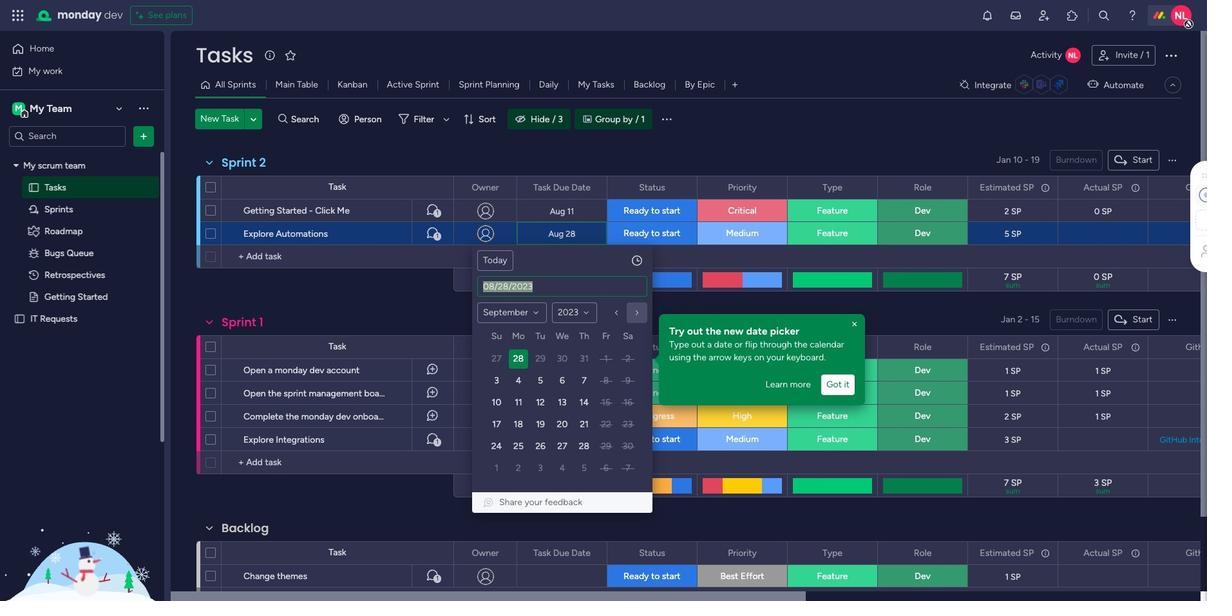 Task type: vqa. For each thing, say whether or not it's contained in the screenshot.
Monday element
yes



Task type: describe. For each thing, give the bounding box(es) containing it.
invite members image
[[1038, 9, 1051, 22]]

show board description image
[[262, 49, 278, 62]]

0 horizontal spatial menu image
[[661, 113, 673, 126]]

close image
[[850, 320, 860, 330]]

arrow down image
[[439, 111, 454, 127]]

add to favorites image
[[284, 49, 297, 62]]

2023 image
[[581, 308, 592, 318]]

caret down image
[[14, 161, 19, 170]]

Date field
[[478, 277, 647, 296]]

wednesday element
[[552, 329, 574, 349]]

Search field
[[288, 110, 327, 128]]

select product image
[[12, 9, 24, 22]]

lottie animation element
[[0, 472, 164, 602]]

sunday element
[[486, 329, 508, 349]]

september image
[[531, 308, 541, 318]]

inbox image
[[1010, 9, 1023, 22]]

angle down image
[[250, 114, 257, 124]]

public board image
[[28, 181, 40, 194]]

board activity image
[[1066, 48, 1081, 63]]

1 vertical spatial menu image
[[1168, 155, 1178, 166]]

next image
[[632, 308, 642, 318]]

menu image
[[1168, 315, 1178, 325]]

add view image
[[733, 80, 738, 90]]

1 horizontal spatial public board image
[[28, 291, 40, 303]]



Task type: locate. For each thing, give the bounding box(es) containing it.
add time image
[[631, 255, 644, 267]]

collapse board header image
[[1168, 80, 1179, 90]]

0 vertical spatial public board image
[[28, 291, 40, 303]]

notifications image
[[981, 9, 994, 22]]

home image
[[12, 43, 24, 55]]

autopilot image
[[1088, 76, 1099, 93]]

workspace image
[[12, 101, 25, 116]]

column information image
[[1041, 183, 1051, 193], [1131, 183, 1141, 193], [1041, 549, 1051, 559]]

previous image
[[612, 308, 622, 318]]

apps image
[[1066, 9, 1079, 22]]

None field
[[193, 42, 257, 69], [218, 155, 269, 171], [469, 181, 502, 195], [530, 181, 594, 195], [636, 181, 669, 195], [725, 181, 760, 195], [820, 181, 846, 195], [911, 181, 935, 195], [977, 181, 1037, 195], [1081, 181, 1126, 195], [1183, 181, 1208, 195], [218, 314, 267, 331], [469, 341, 502, 355], [530, 341, 594, 355], [636, 341, 669, 355], [725, 341, 760, 355], [820, 341, 846, 355], [911, 341, 935, 355], [977, 341, 1037, 355], [1081, 341, 1126, 355], [1183, 341, 1208, 355], [218, 521, 272, 537], [469, 547, 502, 561], [530, 547, 594, 561], [636, 547, 669, 561], [725, 547, 760, 561], [820, 547, 846, 561], [911, 547, 935, 561], [977, 547, 1037, 561], [1081, 547, 1126, 561], [1183, 547, 1208, 561], [193, 42, 257, 69], [218, 155, 269, 171], [469, 181, 502, 195], [530, 181, 594, 195], [636, 181, 669, 195], [725, 181, 760, 195], [820, 181, 846, 195], [911, 181, 935, 195], [977, 181, 1037, 195], [1081, 181, 1126, 195], [1183, 181, 1208, 195], [218, 314, 267, 331], [469, 341, 502, 355], [530, 341, 594, 355], [636, 341, 669, 355], [725, 341, 760, 355], [820, 341, 846, 355], [911, 341, 935, 355], [977, 341, 1037, 355], [1081, 341, 1126, 355], [1183, 341, 1208, 355], [218, 521, 272, 537], [469, 547, 502, 561], [530, 547, 594, 561], [636, 547, 669, 561], [725, 547, 760, 561], [820, 547, 846, 561], [911, 547, 935, 561], [977, 547, 1037, 561], [1081, 547, 1126, 561], [1183, 547, 1208, 561]]

1 vertical spatial public board image
[[14, 313, 26, 325]]

v2 search image
[[278, 112, 288, 126]]

+ Add task text field
[[228, 456, 448, 471]]

public board image
[[28, 291, 40, 303], [14, 313, 26, 325]]

lottie animation image
[[0, 472, 164, 602]]

options image
[[499, 177, 508, 199], [179, 218, 189, 249], [950, 337, 959, 359], [1130, 337, 1139, 359], [179, 378, 189, 409], [179, 401, 189, 432], [499, 543, 508, 565], [769, 543, 778, 565]]

friday element
[[595, 329, 617, 349]]

heading
[[670, 325, 855, 339]]

workspace options image
[[137, 102, 150, 115]]

row group
[[486, 349, 639, 480]]

menu image
[[661, 113, 673, 126], [1168, 155, 1178, 166]]

help image
[[1126, 9, 1139, 22]]

workspace selection element
[[12, 101, 74, 118]]

thursday element
[[574, 329, 595, 349]]

option
[[0, 154, 164, 157]]

noah lott image
[[1172, 5, 1192, 26]]

list box
[[0, 152, 164, 504]]

see plans image
[[136, 8, 148, 23]]

options image
[[1164, 48, 1179, 63], [137, 130, 150, 143], [589, 177, 598, 199], [1040, 177, 1049, 199], [1130, 177, 1139, 199], [179, 195, 189, 226], [1040, 337, 1049, 359], [856, 340, 872, 355], [179, 355, 189, 386], [179, 424, 189, 455], [589, 543, 598, 565], [679, 543, 688, 565], [860, 543, 869, 565]]

0 vertical spatial menu image
[[661, 113, 673, 126]]

Search in workspace field
[[27, 129, 108, 144]]

monday element
[[508, 329, 530, 349]]

1 horizontal spatial menu image
[[1168, 155, 1178, 166]]

dapulse integrations image
[[960, 80, 970, 90]]

tuesday element
[[530, 329, 552, 349]]

saturday element
[[617, 329, 639, 349]]

grid
[[486, 329, 639, 480]]

my work image
[[12, 65, 23, 77]]

0 horizontal spatial public board image
[[14, 313, 26, 325]]

column information image
[[1041, 342, 1051, 353], [1131, 342, 1141, 353], [1131, 549, 1141, 559]]

search everything image
[[1098, 9, 1111, 22]]

+ Add task text field
[[228, 249, 448, 265]]



